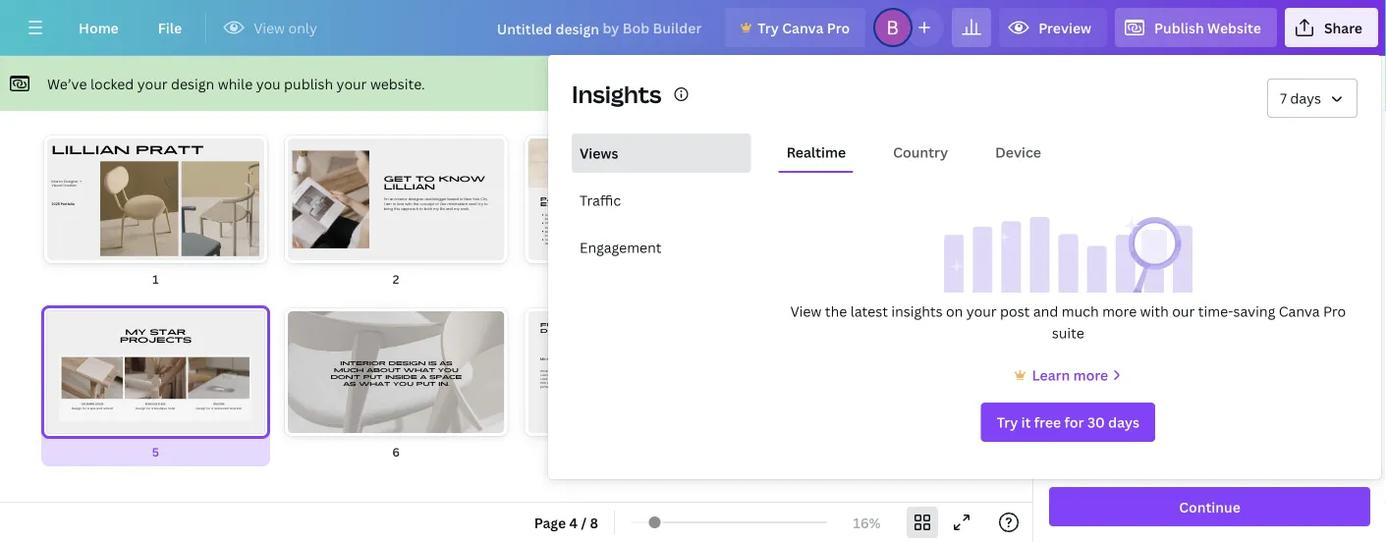 Task type: vqa. For each thing, say whether or not it's contained in the screenshot.
the perfectly
yes



Task type: describe. For each thing, give the bounding box(es) containing it.
a inside obtained my master's degree in interior design from the same academy in 2022 became a part-time teacher at the trempleway institute for interior design in 2023 joined the dxcb design studio as an in-house designer in 2023
[[293, 113, 299, 125]]

2023 down website.
[[373, 124, 392, 137]]

dreams inside determining the optimal placement of furniture and large appliances working collaboratively with clients to bring their residential and commercial space dreams to life
[[705, 250, 716, 255]]

comfortable
[[561, 381, 579, 386]]

with inside conceptualizing, sketching, and rendering design plans adhering to building codes and inspection requirements determining the optimal placement of furniture and large appliances working collaboratively with clients to bring their residential and commercial space dreams to life
[[665, 159, 680, 172]]

same inside obtained my master's degree in interior design from the same academy in 2022 became a part-time teacher at the trempleway institute for interior design in 2023 joined the dxcb design studio as an in-house designer in 2023
[[273, 101, 296, 114]]

lillian
[[52, 143, 130, 156]]

joined inside graduated from the trempleway academy with a bachelor of fine arts degree in 2020 obtained my master's degree in interior design from the same academy in 2022 became a part-time teacher at the trempleway institute for interior design in 2023 joined the dxcb design studio as an in-house designer in 2023
[[545, 238, 554, 242]]

1 horizontal spatial from
[[561, 213, 568, 218]]

life inside conceptualizing, sketching, and rendering design plans adhering to building codes and inspection requirements determining the optimal placement of furniture and large appliances working collaboratively with clients to bring their residential and commercial space dreams to life
[[752, 171, 763, 184]]

comforts
[[562, 357, 580, 363]]

of inside graduated from the trempleway academy with a bachelor of fine arts degree in 2020 obtained my master's degree in interior design from the same academy in 2022 became a part-time teacher at the trempleway institute for interior design in 2023 joined the dxcb design studio as an in-house designer in 2023
[[558, 217, 561, 222]]

bring inside conceptualizing, sketching, and rendering design plans adhering to building codes and inspection requirements determining the optimal placement of furniture and large appliances working collaboratively with clients to bring their residential and commercial space dreams to life
[[721, 159, 741, 172]]

based
[[447, 196, 459, 202]]

design left while
[[171, 74, 214, 93]]

view only
[[254, 18, 317, 37]]

5
[[152, 444, 159, 460]]

and left rendering
[[680, 89, 695, 102]]

interior inside interior design is as much about what you don't put inside a space as what you put in.
[[340, 360, 386, 367]]

graduated from the trempleway academy with a bachelor of fine arts degree in 2020 obtained my master's degree in interior design from the same academy in 2022 became a part-time teacher at the trempleway institute for interior design in 2023 joined the dxcb design studio as an in-house designer in 2023
[[545, 213, 618, 246]]

4
[[569, 513, 578, 532]]

page
[[534, 513, 566, 532]]

required
[[586, 369, 598, 374]]

the inside design for a spa and retreat the amber house design for a boutique hotel beauvois place design for a restaurant and bar frucinni
[[81, 402, 86, 406]]

for left the restaurant
[[207, 407, 210, 412]]

2023 down publish on the top
[[304, 148, 323, 160]]

device button
[[988, 134, 1049, 171]]

lillian pratt button
[[769, 312, 986, 461]]

york
[[472, 196, 480, 202]]

is
[[428, 360, 437, 367]]

their down designed
[[575, 385, 582, 390]]

a right academy
[[613, 213, 615, 218]]

we've locked your design while you publish your website.
[[47, 74, 425, 93]]

optimal inside determining the optimal placement of furniture and large appliances working collaboratively with clients to bring their residential and commercial space dreams to life
[[679, 238, 690, 242]]

7
[[1281, 89, 1287, 108]]

an inside graduated from the trempleway academy with a bachelor of fine arts degree in 2020 obtained my master's degree in interior design from the same academy in 2022 became a part-time teacher at the trempleway institute for interior design in 2023 joined the dxcb design studio as an in-house designer in 2023
[[593, 238, 597, 242]]

and right engagement at the left top
[[671, 250, 677, 255]]

designer inside graduated from the trempleway academy with a bachelor of fine arts degree in 2020 obtained my master's degree in interior design from the same academy in 2022 became a part-time teacher at the trempleway institute for interior design in 2023 joined the dxcb design studio as an in-house designer in 2023
[[545, 242, 557, 246]]

my left zen
[[433, 206, 439, 212]]

don't
[[330, 374, 360, 381]]

star
[[150, 328, 186, 337]]

large inside determining the optimal placement of furniture and large appliances working collaboratively with clients to bring their residential and commercial space dreams to life
[[656, 242, 663, 246]]

house inside obtained my master's degree in interior design from the same academy in 2022 became a part-time teacher at the trempleway institute for interior design in 2023 joined the dxcb design studio as an in-house designer in 2023
[[418, 136, 442, 149]]

an inside i'm an interior designer and blogger based in new york city. i am in love with the concept of zen minimalism and i try to bring this approach to both my life and my work.
[[390, 196, 394, 202]]

1 vertical spatial trempleway
[[574, 213, 591, 218]]

commercial inside conceptualizing, sketching, and rendering design plans adhering to building codes and inspection requirements determining the optimal placement of furniture and large appliances working collaboratively with clients to bring their residential and commercial space dreams to life
[[632, 171, 679, 184]]

trempleway inside obtained my master's degree in interior design from the same academy in 2022 became a part-time teacher at the trempleway institute for interior design in 2023 joined the dxcb design studio as an in-house designer in 2023
[[401, 113, 449, 125]]

a down beauvois
[[151, 407, 153, 412]]

for inside obtained my master's degree in interior design from the same academy in 2022 became a part-time teacher at the trempleway institute for interior design in 2023 joined the dxcb design studio as an in-house designer in 2023
[[292, 124, 302, 137]]

bachelor
[[545, 217, 557, 222]]

custom
[[540, 373, 551, 378]]

degree inside obtained my master's degree in interior design from the same academy in 2022 became a part-time teacher at the trempleway institute for interior design in 2023 joined the dxcb design studio as an in-house designer in 2023
[[347, 89, 375, 102]]

your inside view the latest insights on your post and much more with our time-saving canva pro suite
[[967, 302, 997, 321]]

1 horizontal spatial your
[[337, 74, 367, 93]]

graduated
[[545, 213, 560, 218]]

furniture inside determining the optimal placement of furniture and large appliances working collaboratively with clients to bring their residential and commercial space dreams to life
[[710, 238, 722, 242]]

learn
[[1032, 366, 1070, 385]]

view for view only
[[254, 18, 285, 37]]

and left sleek,
[[580, 381, 586, 386]]

space inside determining the optimal placement of furniture and large appliances working collaboratively with clients to bring their residential and commercial space dreams to life
[[695, 250, 704, 255]]

publish website
[[1155, 18, 1262, 37]]

much inside view the latest insights on your post and much more with our time-saving canva pro suite
[[1062, 302, 1099, 321]]

canva inside view the latest insights on your post and much more with our time-saving canva pro suite
[[1279, 302, 1320, 321]]

with inside i'm an interior designer and blogger based in new york city. i am in love with the concept of zen minimalism and i try to bring this approach to both my life and my work.
[[405, 201, 412, 207]]

try for try canva pro
[[758, 18, 779, 37]]

by
[[603, 19, 620, 38]]

engagement button
[[572, 228, 751, 267]]

placement inside determining the optimal placement of furniture and large appliances working collaboratively with clients to bring their residential and commercial space dreams to life
[[691, 238, 706, 242]]

projects
[[120, 335, 191, 344]]

my left work.
[[454, 206, 459, 212]]

bring inside determining the optimal placement of furniture and large appliances working collaboratively with clients to bring their residential and commercial space dreams to life
[[709, 246, 716, 251]]

furniture up comforts
[[540, 322, 596, 329]]

the
[[560, 369, 565, 374]]

furniture up aesthetic.
[[584, 377, 596, 382]]

2022 inside graduated from the trempleway academy with a bachelor of fine arts degree in 2020 obtained my master's degree in interior design from the same academy in 2022 became a part-time teacher at the trempleway institute for interior design in 2023 joined the dxcb design studio as an in-house designer in 2023
[[577, 225, 584, 230]]

1
[[153, 271, 159, 287]]

2
[[393, 271, 399, 287]]

0 horizontal spatial your
[[137, 74, 168, 93]]

determining the optimal placement of furniture and large appliances working collaboratively with clients to bring their residential and commercial space dreams to life
[[656, 238, 728, 255]]

became inside graduated from the trempleway academy with a bachelor of fine arts degree in 2020 obtained my master's degree in interior design from the same academy in 2022 became a part-time teacher at the trempleway institute for interior design in 2023 joined the dxcb design studio as an in-house designer in 2023
[[545, 230, 557, 234]]

beauvois
[[145, 402, 157, 406]]

experience
[[540, 201, 604, 208]]

house
[[576, 369, 585, 374]]

try for try it free for 30 days
[[997, 413, 1018, 432]]

life inside i'm an interior designer and blogger based in new york city. i am in love with the concept of zen minimalism and i try to bring this approach to both my life and my work.
[[440, 206, 445, 212]]

at inside obtained my master's degree in interior design from the same academy in 2022 became a part-time teacher at the trempleway institute for interior design in 2023 joined the dxcb design studio as an in-house designer in 2023
[[375, 113, 383, 125]]

same inside graduated from the trempleway academy with a bachelor of fine arts degree in 2020 obtained my master's degree in interior design from the same academy in 2022 became a part-time teacher at the trempleway institute for interior design in 2023 joined the dxcb design studio as an in-house designer in 2023
[[550, 225, 558, 230]]

only
[[288, 18, 317, 37]]

portfolio
[[61, 202, 75, 207]]

file button
[[142, 8, 198, 47]]

try canva pro
[[758, 18, 850, 37]]

both inside i'm an interior designer and blogger based in new york city. i am in love with the concept of zen minimalism and i try to bring this approach to both my life and my work.
[[424, 206, 432, 212]]

the inside conceptualizing, sketching, and rendering design plans adhering to building codes and inspection requirements determining the optimal placement of furniture and large appliances working collaboratively with clients to bring their residential and commercial space dreams to life
[[621, 136, 633, 149]]

city.
[[481, 196, 488, 202]]

0 horizontal spatial i
[[384, 201, 385, 207]]

and left the bar
[[230, 407, 236, 412]]

/
[[581, 513, 587, 532]]

teacher inside obtained my master's degree in interior design from the same academy in 2022 became a part-time teacher at the trempleway institute for interior design in 2023 joined the dxcb design studio as an in-house designer in 2023
[[342, 113, 373, 125]]

builder
[[653, 19, 702, 38]]

furniture up was
[[552, 373, 564, 378]]

16% button
[[835, 507, 899, 539]]

8
[[590, 513, 599, 532]]

as inside obtained my master's degree in interior design from the same academy in 2022 became a part-time teacher at the trempleway institute for interior design in 2023 joined the dxcb design studio as an in-house designer in 2023
[[382, 136, 392, 149]]

in- inside obtained my master's degree in interior design from the same academy in 2022 became a part-time teacher at the trempleway institute for interior design in 2023 joined the dxcb design studio as an in-house designer in 2023
[[407, 136, 418, 149]]

lillian inside button
[[953, 317, 963, 322]]

0 horizontal spatial what
[[359, 381, 390, 387]]

share button
[[1285, 8, 1379, 47]]

academy
[[592, 213, 605, 218]]

rendering
[[698, 89, 735, 102]]

preview
[[1039, 18, 1092, 37]]

much inside interior design is as much about what you don't put inside a space as what you put in.
[[334, 367, 364, 374]]

views
[[580, 144, 619, 163]]

1 vertical spatial on
[[1122, 350, 1139, 368]]

frucinni
[[213, 402, 224, 406]]

of inside determining the optimal placement of furniture and large appliances working collaboratively with clients to bring their residential and commercial space dreams to life
[[707, 238, 709, 242]]

love
[[397, 201, 404, 207]]

lillian pratt
[[52, 143, 204, 156]]

2 vertical spatial trempleway
[[596, 230, 613, 234]]

joined inside obtained my master's degree in interior design from the same academy in 2022 became a part-time teacher at the trempleway institute for interior design in 2023 joined the dxcb design studio as an in-house designer in 2023
[[258, 136, 285, 149]]

16%
[[853, 513, 881, 532]]

post
[[1000, 302, 1030, 321]]

1 horizontal spatial what
[[403, 367, 435, 374]]

2022 inside obtained my master's degree in interior design from the same academy in 2022 became a part-time teacher at the trempleway institute for interior design in 2023 joined the dxcb design studio as an in-house designer in 2023
[[348, 101, 367, 114]]

as right is
[[439, 360, 452, 367]]

learn more
[[1032, 366, 1109, 385]]

teacher inside graduated from the trempleway academy with a bachelor of fine arts degree in 2020 obtained my master's degree in interior design from the same academy in 2022 became a part-time teacher at the trempleway institute for interior design in 2023 joined the dxcb design studio as an in-house designer in 2023
[[575, 230, 586, 234]]

with inside view the latest insights on your post and much more with our time-saving canva pro suite
[[1141, 302, 1169, 321]]

furniture inside conceptualizing, sketching, and rendering design plans adhering to building codes and inspection requirements determining the optimal placement of furniture and large appliances working collaboratively with clients to bring their residential and commercial space dreams to life
[[724, 136, 757, 149]]

furniture design
[[540, 322, 596, 334]]

interior inside interior designer + visual creative
[[52, 179, 63, 184]]

life inside determining the optimal placement of furniture and large appliances working collaboratively with clients to bring their residential and commercial space dreams to life
[[720, 250, 724, 255]]

inside
[[385, 374, 417, 381]]

and right 'spa'
[[96, 407, 102, 412]]

collaboratively inside conceptualizing, sketching, and rendering design plans adhering to building codes and inspection requirements determining the optimal placement of furniture and large appliances working collaboratively with clients to bring their residential and commercial space dreams to life
[[605, 159, 662, 172]]

locked
[[90, 74, 134, 93]]

and right team
[[562, 377, 567, 382]]

this
[[394, 206, 400, 212]]

determining inside determining the optimal placement of furniture and large appliances working collaboratively with clients to bring their residential and commercial space dreams to life
[[656, 238, 673, 242]]

pratt
[[136, 143, 204, 156]]

interior up get on the left top of the page
[[387, 89, 414, 102]]

publish to the web
[[1104, 115, 1317, 147]]

interior designer + visual creative
[[52, 179, 82, 189]]

untitled
[[497, 19, 552, 38]]

continue
[[1179, 498, 1241, 516]]

plans
[[571, 101, 592, 114]]

2 vertical spatial from
[[612, 221, 618, 226]]

2 horizontal spatial you
[[438, 367, 458, 374]]

working inside determining the optimal placement of furniture and large appliances working collaboratively with clients to bring their residential and commercial space dreams to life
[[656, 246, 667, 251]]

home
[[79, 18, 119, 37]]

pro inside view the latest insights on your post and much more with our time-saving canva pro suite
[[1324, 302, 1347, 321]]

collaboratively inside determining the optimal placement of furniture and large appliances working collaboratively with clients to bring their residential and commercial space dreams to life
[[668, 246, 688, 251]]

and left realtime
[[759, 136, 775, 149]]

preview button
[[1000, 8, 1108, 47]]

free
[[1067, 476, 1097, 495]]

i'm
[[384, 196, 389, 202]]

work.
[[460, 206, 469, 212]]

encapsulating
[[554, 385, 575, 390]]

master's inside graduated from the trempleway academy with a bachelor of fine arts degree in 2020 obtained my master's degree in interior design from the same academy in 2022 became a part-time teacher at the trempleway institute for interior design in 2023 joined the dxcb design studio as an in-house designer in 2023
[[564, 221, 576, 226]]

free
[[1035, 413, 1061, 432]]

design for interior design is as much about what you don't put inside a space as what you put in.
[[388, 360, 426, 367]]

minimalist comforts working with the amber house required custom furniture design. together, their creative team and i designed furniture that was both comfortable and sleek, perfectly encapsulating their aesthetic.
[[540, 357, 598, 390]]

interior design is as much about what you don't put inside a space as what you put in.
[[330, 360, 462, 387]]

master's inside obtained my master's degree in interior design from the same academy in 2022 became a part-time teacher at the trempleway institute for interior design in 2023 joined the dxcb design studio as an in-house designer in 2023
[[312, 89, 344, 102]]

and down "traffic" 'button'
[[723, 238, 728, 242]]

publish for publish to
[[1050, 431, 1092, 447]]

main menu bar
[[0, 0, 1387, 56]]

my inside my star projects
[[125, 328, 146, 337]]

interior down fine
[[562, 234, 571, 238]]

designer inside i'm an interior designer and blogger based in new york city. i am in love with the concept of zen minimalism and i try to bring this approach to both my life and my work.
[[408, 196, 424, 202]]

interior down publish on the top
[[305, 124, 332, 137]]

concept
[[420, 201, 434, 207]]

design inside conceptualizing, sketching, and rendering design plans adhering to building codes and inspection requirements determining the optimal placement of furniture and large appliances working collaboratively with clients to bring their residential and commercial space dreams to life
[[738, 89, 764, 102]]

working inside conceptualizing, sketching, and rendering design plans adhering to building codes and inspection requirements determining the optimal placement of furniture and large appliances working collaboratively with clients to bring their residential and commercial space dreams to life
[[571, 159, 602, 172]]

blogger
[[433, 196, 446, 202]]

design for untitled design by bob builder
[[556, 19, 600, 38]]

0 vertical spatial you
[[256, 74, 281, 93]]

realtime
[[787, 143, 846, 162]]

an inside obtained my master's degree in interior design from the same academy in 2022 became a part-time teacher at the trempleway institute for interior design in 2023 joined the dxcb design studio as an in-house designer in 2023
[[394, 136, 404, 149]]

publish for publish website
[[1155, 18, 1205, 37]]

inspection
[[697, 113, 738, 125]]

for down beauvois
[[147, 407, 150, 412]]

commercial inside determining the optimal placement of furniture and large appliances working collaboratively with clients to bring their residential and commercial space dreams to life
[[678, 250, 694, 255]]

interior
[[395, 196, 407, 202]]



Task type: locate. For each thing, give the bounding box(es) containing it.
both left zen
[[424, 206, 432, 212]]

of
[[714, 136, 721, 149], [435, 201, 439, 207], [558, 217, 561, 222], [707, 238, 709, 242]]

large inside conceptualizing, sketching, and rendering design plans adhering to building codes and inspection requirements determining the optimal placement of furniture and large appliances working collaboratively with clients to bring their residential and commercial space dreams to life
[[571, 148, 591, 160]]

institute down publish on the top
[[258, 124, 289, 137]]

master's
[[312, 89, 344, 102], [564, 221, 576, 226]]

0 horizontal spatial joined
[[258, 136, 285, 149]]

view left latest
[[791, 302, 822, 321]]

0 vertical spatial determining
[[571, 136, 618, 149]]

view left only
[[254, 18, 285, 37]]

2 vertical spatial house
[[95, 402, 103, 406]]

1 horizontal spatial large
[[656, 242, 663, 246]]

2 vertical spatial working
[[540, 369, 552, 374]]

i left designed
[[568, 377, 569, 382]]

1 horizontal spatial obtained
[[545, 221, 558, 226]]

1 horizontal spatial studio
[[579, 238, 588, 242]]

1 vertical spatial obtained
[[545, 221, 558, 226]]

life down blogger
[[440, 206, 445, 212]]

try inside button
[[997, 413, 1018, 432]]

optimal down "traffic" 'button'
[[679, 238, 690, 242]]

sleek,
[[587, 381, 594, 386]]

my
[[297, 89, 310, 102], [433, 206, 439, 212], [454, 206, 459, 212], [559, 221, 563, 226], [125, 328, 146, 337]]

conceptualizing, sketching, and rendering design plans adhering to building codes and inspection requirements determining the optimal placement of furniture and large appliances working collaboratively with clients to bring their residential and commercial space dreams to life
[[571, 89, 775, 184]]

1 vertical spatial joined
[[545, 238, 554, 242]]

2025
[[52, 202, 60, 207]]

bring inside i'm an interior designer and blogger based in new york city. i am in love with the concept of zen minimalism and i try to bring this approach to both my life and my work.
[[384, 206, 393, 212]]

restaurant
[[214, 407, 229, 412]]

2 vertical spatial space
[[429, 374, 462, 381]]

life down "traffic" 'button'
[[720, 250, 724, 255]]

0 horizontal spatial institute
[[258, 124, 289, 137]]

0 horizontal spatial from
[[445, 89, 464, 102]]

1 vertical spatial canva
[[1279, 302, 1320, 321]]

the inside determining the optimal placement of furniture and large appliances working collaboratively with clients to bring their residential and commercial space dreams to life
[[674, 238, 678, 242]]

hotel
[[168, 407, 175, 412]]

dreams inside conceptualizing, sketching, and rendering design plans adhering to building codes and inspection requirements determining the optimal placement of furniture and large appliances working collaboratively with clients to bring their residential and commercial space dreams to life
[[709, 171, 739, 184]]

1 vertical spatial became
[[545, 230, 557, 234]]

1 horizontal spatial try
[[997, 413, 1018, 432]]

1 horizontal spatial put
[[416, 381, 436, 387]]

appliances inside conceptualizing, sketching, and rendering design plans adhering to building codes and inspection requirements determining the optimal placement of furniture and large appliances working collaboratively with clients to bring their residential and commercial space dreams to life
[[593, 148, 637, 160]]

lillian inside 'get to know lillian'
[[384, 182, 435, 191]]

part- down fine
[[560, 230, 568, 234]]

obtained right while
[[258, 89, 295, 102]]

put left in.
[[416, 381, 436, 387]]

put down about
[[363, 374, 382, 381]]

2020
[[589, 217, 596, 222]]

bar
[[237, 407, 242, 412]]

publish inside dropdown button
[[1155, 18, 1205, 37]]

with inside graduated from the trempleway academy with a bachelor of fine arts degree in 2020 obtained my master's degree in interior design from the same academy in 2022 became a part-time teacher at the trempleway institute for interior design in 2023 joined the dxcb design studio as an in-house designer in 2023
[[606, 213, 612, 218]]

interior left designer
[[52, 179, 63, 184]]

mobile
[[1142, 350, 1188, 368]]

design inside interior design is as much about what you don't put inside a space as what you put in.
[[388, 360, 426, 367]]

joined down we've locked your design while you publish your website.
[[258, 136, 285, 149]]

their inside determining the optimal placement of furniture and large appliances working collaboratively with clients to bring their residential and commercial space dreams to life
[[717, 246, 723, 251]]

house up 'spa'
[[95, 402, 103, 406]]

1 horizontal spatial designer
[[408, 196, 424, 202]]

1 vertical spatial space
[[695, 250, 704, 255]]

1 horizontal spatial trempleway
[[574, 213, 591, 218]]

1 horizontal spatial teacher
[[575, 230, 586, 234]]

dxcb inside graduated from the trempleway academy with a bachelor of fine arts degree in 2020 obtained my master's degree in interior design from the same academy in 2022 became a part-time teacher at the trempleway institute for interior design in 2023 joined the dxcb design studio as an in-house designer in 2023
[[561, 238, 568, 242]]

0 vertical spatial dreams
[[709, 171, 739, 184]]

0 horizontal spatial master's
[[312, 89, 344, 102]]

1 horizontal spatial working
[[571, 159, 602, 172]]

1 vertical spatial lillian
[[953, 317, 963, 322]]

publish to
[[1050, 431, 1107, 447]]

i left try
[[477, 201, 478, 207]]

creative
[[540, 377, 552, 382]]

my inside obtained my master's degree in interior design from the same academy in 2022 became a part-time teacher at the trempleway institute for interior design in 2023 joined the dxcb design studio as an in-house designer in 2023
[[297, 89, 310, 102]]

0 horizontal spatial at
[[375, 113, 383, 125]]

6
[[392, 444, 400, 460]]

a down publish on the top
[[293, 113, 299, 125]]

you right while
[[256, 74, 281, 93]]

placement inside conceptualizing, sketching, and rendering design plans adhering to building codes and inspection requirements determining the optimal placement of furniture and large appliances working collaboratively with clients to bring their residential and commercial space dreams to life
[[668, 136, 711, 149]]

0 vertical spatial joined
[[258, 136, 285, 149]]

of left fine
[[558, 217, 561, 222]]

1 horizontal spatial dxcb
[[561, 238, 568, 242]]

pratt
[[964, 317, 974, 322]]

both
[[424, 206, 432, 212], [554, 381, 560, 386]]

designer down publish on the top
[[258, 148, 292, 160]]

bring down inspection
[[721, 159, 741, 172]]

a left 'spa'
[[87, 407, 89, 412]]

design left by
[[556, 19, 600, 38]]

house up 'get to know lillian'
[[418, 136, 442, 149]]

publish
[[284, 74, 333, 93]]

with inside minimalist comforts working with the amber house required custom furniture design. together, their creative team and i designed furniture that was both comfortable and sleek, perfectly encapsulating their aesthetic.
[[553, 369, 559, 374]]

of inside i'm an interior designer and blogger based in new york city. i am in love with the concept of zen minimalism and i try to bring this approach to both my life and my work.
[[435, 201, 439, 207]]

0 horizontal spatial much
[[334, 367, 364, 374]]

you up in.
[[438, 367, 458, 374]]

studio inside graduated from the trempleway academy with a bachelor of fine arts degree in 2020 obtained my master's degree in interior design from the same academy in 2022 became a part-time teacher at the trempleway institute for interior design in 2023 joined the dxcb design studio as an in-house designer in 2023
[[579, 238, 588, 242]]

try
[[479, 201, 483, 207]]

working down "traffic" 'button'
[[656, 246, 667, 251]]

1 horizontal spatial master's
[[564, 221, 576, 226]]

studio
[[355, 136, 380, 149], [579, 238, 588, 242]]

residential inside determining the optimal placement of furniture and large appliances working collaboratively with clients to bring their residential and commercial space dreams to life
[[656, 250, 670, 255]]

space inside conceptualizing, sketching, and rendering design plans adhering to building codes and inspection requirements determining the optimal placement of furniture and large appliances working collaboratively with clients to bring their residential and commercial space dreams to life
[[682, 171, 706, 184]]

much up don't
[[334, 367, 364, 374]]

1 horizontal spatial much
[[1062, 302, 1099, 321]]

0 horizontal spatial you
[[256, 74, 281, 93]]

0 vertical spatial working
[[571, 159, 602, 172]]

1 vertical spatial designer
[[408, 196, 424, 202]]

what down is
[[403, 367, 435, 374]]

the inside view the latest insights on your post and much more with our time-saving canva pro suite
[[825, 302, 847, 321]]

and right the post
[[1034, 302, 1059, 321]]

became inside obtained my master's degree in interior design from the same academy in 2022 became a part-time teacher at the trempleway institute for interior design in 2023 joined the dxcb design studio as an in-house designer in 2023
[[258, 113, 291, 125]]

try inside button
[[758, 18, 779, 37]]

and down based
[[446, 206, 453, 212]]

my inside graduated from the trempleway academy with a bachelor of fine arts degree in 2020 obtained my master's degree in interior design from the same academy in 2022 became a part-time teacher at the trempleway institute for interior design in 2023 joined the dxcb design studio as an in-house designer in 2023
[[559, 221, 563, 226]]

1 horizontal spatial days
[[1291, 89, 1322, 108]]

view inside status
[[254, 18, 285, 37]]

2023 down fine
[[561, 242, 568, 246]]

design.
[[565, 373, 575, 378]]

lillian up interior
[[384, 182, 435, 191]]

master's right bachelor
[[564, 221, 576, 226]]

country
[[893, 143, 948, 162]]

insights
[[572, 78, 662, 110]]

part- inside graduated from the trempleway academy with a bachelor of fine arts degree in 2020 obtained my master's degree in interior design from the same academy in 2022 became a part-time teacher at the trempleway institute for interior design in 2023 joined the dxcb design studio as an in-house designer in 2023
[[560, 230, 568, 234]]

dxcb
[[302, 136, 323, 149], [561, 238, 568, 242]]

from inside obtained my master's degree in interior design from the same academy in 2022 became a part-time teacher at the trempleway institute for interior design in 2023 joined the dxcb design studio as an in-house designer in 2023
[[445, 89, 464, 102]]

1 vertical spatial days
[[1109, 413, 1140, 432]]

as down 2020
[[589, 238, 592, 242]]

trempleway right arts
[[574, 213, 591, 218]]

your right publish on the top
[[337, 74, 367, 93]]

a down frucinni
[[211, 407, 213, 412]]

both right was
[[554, 381, 560, 386]]

2023
[[373, 124, 392, 137], [304, 148, 323, 160], [586, 234, 593, 238], [561, 242, 568, 246]]

the inside i'm an interior designer and blogger based in new york city. i am in love with the concept of zen minimalism and i try to bring this approach to both my life and my work.
[[413, 201, 419, 207]]

residential inside conceptualizing, sketching, and rendering design plans adhering to building codes and inspection requirements determining the optimal placement of furniture and large appliances working collaboratively with clients to bring their residential and commercial space dreams to life
[[571, 171, 611, 184]]

spa
[[90, 407, 96, 412]]

2 horizontal spatial house
[[602, 238, 610, 242]]

both inside minimalist comforts working with the amber house required custom furniture design. together, their creative team and i designed furniture that was both comfortable and sleek, perfectly encapsulating their aesthetic.
[[554, 381, 560, 386]]

0 horizontal spatial 2022
[[348, 101, 367, 114]]

view only status
[[214, 16, 327, 39]]

from right 2020
[[612, 221, 618, 226]]

lillian left pratt
[[953, 317, 963, 322]]

as inside graduated from the trempleway academy with a bachelor of fine arts degree in 2020 obtained my master's degree in interior design from the same academy in 2022 became a part-time teacher at the trempleway institute for interior design in 2023 joined the dxcb design studio as an in-house designer in 2023
[[589, 238, 592, 242]]

free domain button
[[1050, 457, 1371, 538]]

residential
[[571, 171, 611, 184], [656, 250, 670, 255]]

in-
[[407, 136, 418, 149], [598, 238, 602, 242]]

design
[[556, 19, 600, 38], [171, 74, 214, 93], [738, 89, 764, 102], [540, 328, 578, 334], [388, 360, 426, 367]]

for inside graduated from the trempleway academy with a bachelor of fine arts degree in 2020 obtained my master's degree in interior design from the same academy in 2022 became a part-time teacher at the trempleway institute for interior design in 2023 joined the dxcb design studio as an in-house designer in 2023
[[557, 234, 561, 238]]

their inside conceptualizing, sketching, and rendering design plans adhering to building codes and inspection requirements determining the optimal placement of furniture and large appliances working collaboratively with clients to bring their residential and commercial space dreams to life
[[744, 159, 761, 172]]

for inside button
[[1065, 413, 1084, 432]]

latest
[[851, 302, 888, 321]]

their
[[744, 159, 761, 172], [717, 246, 723, 251], [591, 373, 597, 378], [575, 385, 582, 390]]

and left blogger
[[425, 196, 432, 202]]

know
[[438, 174, 485, 183]]

1 horizontal spatial joined
[[545, 238, 554, 242]]

continue button
[[1050, 487, 1371, 527]]

on inside view the latest insights on your post and much more with our time-saving canva pro suite
[[946, 302, 963, 321]]

0 horizontal spatial in-
[[407, 136, 418, 149]]

visual
[[52, 183, 61, 189]]

0 horizontal spatial bring
[[384, 206, 393, 212]]

with inside determining the optimal placement of furniture and large appliances working collaboratively with clients to bring their residential and commercial space dreams to life
[[689, 246, 695, 251]]

1 vertical spatial optimal
[[679, 238, 690, 242]]

commercial down "traffic" 'button'
[[678, 250, 694, 255]]

0 vertical spatial days
[[1291, 89, 1322, 108]]

optimal inside conceptualizing, sketching, and rendering design plans adhering to building codes and inspection requirements determining the optimal placement of furniture and large appliances working collaboratively with clients to bring their residential and commercial space dreams to life
[[636, 136, 666, 149]]

0 vertical spatial appliances
[[593, 148, 637, 160]]

1 vertical spatial studio
[[579, 238, 588, 242]]

optimal down codes
[[636, 136, 666, 149]]

large
[[571, 148, 591, 160], [656, 242, 663, 246]]

time
[[322, 113, 340, 125], [568, 230, 574, 234]]

part- down publish on the top
[[301, 113, 322, 125]]

pro inside button
[[827, 18, 850, 37]]

dxcb down fine
[[561, 238, 568, 242]]

home link
[[63, 8, 134, 47]]

past
[[540, 196, 566, 202]]

working up creative
[[540, 369, 552, 374]]

space down inspection
[[682, 171, 706, 184]]

a inside interior design is as much about what you don't put inside a space as what you put in.
[[420, 374, 427, 381]]

my star projects
[[120, 328, 191, 344]]

about
[[366, 367, 401, 374]]

page 4 / 8
[[534, 513, 599, 532]]

studio inside obtained my master's degree in interior design from the same academy in 2022 became a part-time teacher at the trempleway institute for interior design in 2023 joined the dxcb design studio as an in-house designer in 2023
[[355, 136, 380, 149]]

a down graduated
[[558, 230, 559, 234]]

from right website.
[[445, 89, 464, 102]]

free domain
[[1067, 476, 1150, 495]]

view for view the latest insights on your post and much more with our time-saving canva pro suite
[[791, 302, 822, 321]]

design inside the furniture design
[[540, 328, 578, 334]]

same down publish on the top
[[273, 101, 296, 114]]

bring left the this
[[384, 206, 393, 212]]

0 vertical spatial became
[[258, 113, 291, 125]]

clients inside determining the optimal placement of furniture and large appliances working collaboratively with clients to bring their residential and commercial space dreams to life
[[696, 246, 705, 251]]

obtained inside graduated from the trempleway academy with a bachelor of fine arts degree in 2020 obtained my master's degree in interior design from the same academy in 2022 became a part-time teacher at the trempleway institute for interior design in 2023 joined the dxcb design studio as an in-house designer in 2023
[[545, 221, 558, 226]]

much up suite
[[1062, 302, 1099, 321]]

in- up get on the left top of the page
[[407, 136, 418, 149]]

0 vertical spatial on
[[946, 302, 963, 321]]

institute inside obtained my master's degree in interior design from the same academy in 2022 became a part-time teacher at the trempleway institute for interior design in 2023 joined the dxcb design studio as an in-house designer in 2023
[[258, 124, 289, 137]]

joined down bachelor
[[545, 238, 554, 242]]

space down "traffic" 'button'
[[695, 250, 704, 255]]

and inside view the latest insights on your post and much more with our time-saving canva pro suite
[[1034, 302, 1059, 321]]

with down "traffic" 'button'
[[689, 246, 695, 251]]

0 vertical spatial teacher
[[342, 113, 373, 125]]

1 horizontal spatial bring
[[709, 246, 716, 251]]

with
[[665, 159, 680, 172], [405, 201, 412, 207], [606, 213, 612, 218], [689, 246, 695, 251], [1141, 302, 1169, 321], [553, 369, 559, 374]]

days
[[1291, 89, 1322, 108], [1109, 413, 1140, 432]]

codes
[[653, 113, 677, 125]]

working down requirements
[[571, 159, 602, 172]]

designer down bachelor
[[545, 242, 557, 246]]

time inside graduated from the trempleway academy with a bachelor of fine arts degree in 2020 obtained my master's degree in interior design from the same academy in 2022 became a part-time teacher at the trempleway institute for interior design in 2023 joined the dxcb design studio as an in-house designer in 2023
[[568, 230, 574, 234]]

joined
[[258, 136, 285, 149], [545, 238, 554, 242]]

residential up traffic
[[571, 171, 611, 184]]

in- inside graduated from the trempleway academy with a bachelor of fine arts degree in 2020 obtained my master's degree in interior design from the same academy in 2022 became a part-time teacher at the trempleway institute for interior design in 2023 joined the dxcb design studio as an in-house designer in 2023
[[598, 238, 602, 242]]

i'm an interior designer and blogger based in new york city. i am in love with the concept of zen minimalism and i try to bring this approach to both my life and my work.
[[384, 196, 488, 212]]

space inside interior design is as much about what you don't put inside a space as what you put in.
[[429, 374, 462, 381]]

1 vertical spatial placement
[[691, 238, 706, 242]]

0 vertical spatial in-
[[407, 136, 418, 149]]

placement
[[668, 136, 711, 149], [691, 238, 706, 242]]

collaboratively down "traffic" 'button'
[[668, 246, 688, 251]]

1 horizontal spatial you
[[393, 381, 414, 387]]

arts
[[568, 217, 574, 222]]

1 horizontal spatial determining
[[656, 238, 673, 242]]

1 vertical spatial both
[[554, 381, 560, 386]]

placement down "traffic" 'button'
[[691, 238, 706, 242]]

designer inside obtained my master's degree in interior design from the same academy in 2022 became a part-time teacher at the trempleway institute for interior design in 2023 joined the dxcb design studio as an in-house designer in 2023
[[258, 148, 292, 160]]

0 vertical spatial time
[[322, 113, 340, 125]]

interior down academy
[[591, 221, 600, 226]]

canva inside button
[[782, 18, 824, 37]]

same
[[273, 101, 296, 114], [550, 225, 558, 230]]

view inside view the latest insights on your post and much more with our time-saving canva pro suite
[[791, 302, 822, 321]]

time-
[[1199, 302, 1234, 321]]

2 vertical spatial you
[[393, 381, 414, 387]]

became down bachelor
[[545, 230, 557, 234]]

0 horizontal spatial determining
[[571, 136, 618, 149]]

i left 'am'
[[384, 201, 385, 207]]

obtained my master's degree in interior design from the same academy in 2022 became a part-time teacher at the trempleway institute for interior design in 2023 joined the dxcb design studio as an in-house designer in 2023
[[258, 89, 464, 160]]

1 vertical spatial appliances
[[664, 242, 679, 246]]

interior
[[387, 89, 414, 102], [305, 124, 332, 137], [52, 179, 63, 184], [591, 221, 600, 226], [562, 234, 571, 238], [340, 360, 386, 367]]

1 vertical spatial same
[[550, 225, 558, 230]]

0 horizontal spatial both
[[424, 206, 432, 212]]

new
[[464, 196, 471, 202]]

life left realtime button
[[752, 171, 763, 184]]

time down publish on the top
[[322, 113, 340, 125]]

2 vertical spatial publish
[[1050, 431, 1092, 447]]

1 vertical spatial 2022
[[577, 225, 584, 230]]

more inside view the latest insights on your post and much more with our time-saving canva pro suite
[[1103, 302, 1137, 321]]

0 horizontal spatial became
[[258, 113, 291, 125]]

you down inside
[[393, 381, 414, 387]]

0 vertical spatial canva
[[782, 18, 824, 37]]

time inside obtained my master's degree in interior design from the same academy in 2022 became a part-time teacher at the trempleway institute for interior design in 2023 joined the dxcb design studio as an in-house designer in 2023
[[322, 113, 340, 125]]

saving
[[1234, 302, 1276, 321]]

1 horizontal spatial in-
[[598, 238, 602, 242]]

of down inspection
[[714, 136, 721, 149]]

dxcb inside obtained my master's degree in interior design from the same academy in 2022 became a part-time teacher at the trempleway institute for interior design in 2023 joined the dxcb design studio as an in-house designer in 2023
[[302, 136, 323, 149]]

clients inside conceptualizing, sketching, and rendering design plans adhering to building codes and inspection requirements determining the optimal placement of furniture and large appliances working collaboratively with clients to bring their residential and commercial space dreams to life
[[683, 159, 708, 172]]

1 vertical spatial teacher
[[575, 230, 586, 234]]

2023 down 2020
[[586, 234, 593, 238]]

became
[[258, 113, 291, 125], [545, 230, 557, 234]]

life
[[752, 171, 763, 184], [440, 206, 445, 212], [720, 250, 724, 255]]

and left try
[[469, 201, 476, 207]]

more inside button
[[1074, 366, 1109, 385]]

for down bachelor
[[557, 234, 561, 238]]

appliances inside determining the optimal placement of furniture and large appliances working collaboratively with clients to bring their residential and commercial space dreams to life
[[664, 242, 679, 246]]

resize on mobile
[[1077, 350, 1188, 368]]

house inside design for a spa and retreat the amber house design for a boutique hotel beauvois place design for a restaurant and bar frucinni
[[95, 402, 103, 406]]

as down don't
[[343, 381, 356, 387]]

0 vertical spatial same
[[273, 101, 296, 114]]

teacher
[[342, 113, 373, 125], [575, 230, 586, 234]]

of left zen
[[435, 201, 439, 207]]

appliances down requirements
[[593, 148, 637, 160]]

0 horizontal spatial days
[[1109, 413, 1140, 432]]

part-
[[301, 113, 322, 125], [560, 230, 568, 234]]

1 vertical spatial you
[[438, 367, 458, 374]]

bob
[[623, 19, 650, 38]]

academy inside obtained my master's degree in interior design from the same academy in 2022 became a part-time teacher at the trempleway institute for interior design in 2023 joined the dxcb design studio as an in-house designer in 2023
[[298, 101, 336, 114]]

design for furniture design
[[540, 328, 578, 334]]

publish website button
[[1115, 8, 1277, 47]]

0 horizontal spatial trempleway
[[401, 113, 449, 125]]

page 4 / 8 button
[[526, 507, 606, 539]]

1 vertical spatial life
[[440, 206, 445, 212]]

1 horizontal spatial i
[[477, 201, 478, 207]]

furniture down "traffic" 'button'
[[710, 238, 722, 242]]

learn more button
[[1011, 364, 1126, 387]]

institute inside graduated from the trempleway academy with a bachelor of fine arts degree in 2020 obtained my master's degree in interior design from the same academy in 2022 became a part-time teacher at the trempleway institute for interior design in 2023 joined the dxcb design studio as an in-house designer in 2023
[[545, 234, 556, 238]]

and up traffic
[[614, 171, 629, 184]]

1 vertical spatial time
[[568, 230, 574, 234]]

0 horizontal spatial residential
[[571, 171, 611, 184]]

house inside graduated from the trempleway academy with a bachelor of fine arts degree in 2020 obtained my master's degree in interior design from the same academy in 2022 became a part-time teacher at the trempleway institute for interior design in 2023 joined the dxcb design studio as an in-house designer in 2023
[[602, 238, 610, 242]]

and right codes
[[679, 113, 695, 125]]

1 horizontal spatial collaboratively
[[668, 246, 688, 251]]

from left arts
[[561, 213, 568, 218]]

publish for publish to the web
[[1104, 115, 1188, 147]]

0 horizontal spatial studio
[[355, 136, 380, 149]]

0 vertical spatial large
[[571, 148, 591, 160]]

2 vertical spatial designer
[[545, 242, 557, 246]]

boutique
[[154, 407, 167, 412]]

amber
[[86, 402, 95, 406]]

of down "traffic" 'button'
[[707, 238, 709, 242]]

1 horizontal spatial residential
[[656, 250, 670, 255]]

resize
[[1077, 350, 1119, 368]]

zen
[[440, 201, 446, 207]]

their up sleek,
[[591, 373, 597, 378]]

domain
[[1100, 476, 1150, 495]]

academy down fine
[[559, 225, 573, 230]]

2 horizontal spatial from
[[612, 221, 618, 226]]

an right i'm
[[390, 196, 394, 202]]

part- inside obtained my master's degree in interior design from the same academy in 2022 became a part-time teacher at the trempleway institute for interior design in 2023 joined the dxcb design studio as an in-house designer in 2023
[[301, 113, 322, 125]]

2 horizontal spatial working
[[656, 246, 667, 251]]

0 vertical spatial space
[[682, 171, 706, 184]]

your left the post
[[967, 302, 997, 321]]

0 horizontal spatial same
[[273, 101, 296, 114]]

1 vertical spatial clients
[[696, 246, 705, 251]]

1 vertical spatial dreams
[[705, 250, 716, 255]]

0 horizontal spatial put
[[363, 374, 382, 381]]

1 horizontal spatial both
[[554, 381, 560, 386]]

web
[[1268, 115, 1317, 147]]

1 vertical spatial academy
[[559, 225, 573, 230]]

get
[[384, 174, 412, 183]]

view the latest insights on your post and much more with our time-saving canva pro suite
[[791, 302, 1347, 342]]

for down the amber
[[82, 407, 86, 412]]

we've
[[47, 74, 87, 93]]

1 vertical spatial try
[[997, 413, 1018, 432]]

an up get on the left top of the page
[[394, 136, 404, 149]]

designer up approach
[[408, 196, 424, 202]]

obtained inside obtained my master's degree in interior design from the same academy in 2022 became a part-time teacher at the trempleway institute for interior design in 2023 joined the dxcb design studio as an in-house designer in 2023
[[258, 89, 295, 102]]

bring down "traffic" 'button'
[[709, 246, 716, 251]]

2 vertical spatial bring
[[709, 246, 716, 251]]

1 vertical spatial view
[[791, 302, 822, 321]]

0 vertical spatial try
[[758, 18, 779, 37]]

of inside conceptualizing, sketching, and rendering design plans adhering to building codes and inspection requirements determining the optimal placement of furniture and large appliances working collaboratively with clients to bring their residential and commercial space dreams to life
[[714, 136, 721, 149]]

2 horizontal spatial bring
[[721, 159, 741, 172]]

0 horizontal spatial life
[[440, 206, 445, 212]]

1 vertical spatial bring
[[384, 206, 393, 212]]

conceptualizing,
[[571, 89, 636, 102]]

website
[[1208, 18, 1262, 37]]

0 vertical spatial at
[[375, 113, 383, 125]]

furniture down inspection
[[724, 136, 757, 149]]

2 horizontal spatial your
[[967, 302, 997, 321]]

traffic button
[[572, 181, 751, 220]]

space up in.
[[429, 374, 462, 381]]

0 vertical spatial part-
[[301, 113, 322, 125]]

the
[[258, 101, 271, 114], [386, 113, 398, 125], [1224, 115, 1264, 147], [287, 136, 300, 149], [621, 136, 633, 149], [413, 201, 419, 207], [569, 213, 573, 218], [545, 225, 550, 230], [590, 230, 595, 234], [555, 238, 560, 242], [674, 238, 678, 242], [825, 302, 847, 321], [81, 402, 86, 406]]

7 days button
[[1268, 79, 1358, 118]]

0 vertical spatial placement
[[668, 136, 711, 149]]

large down requirements
[[571, 148, 591, 160]]

minimalism
[[447, 201, 468, 207]]

0 vertical spatial trempleway
[[401, 113, 449, 125]]



